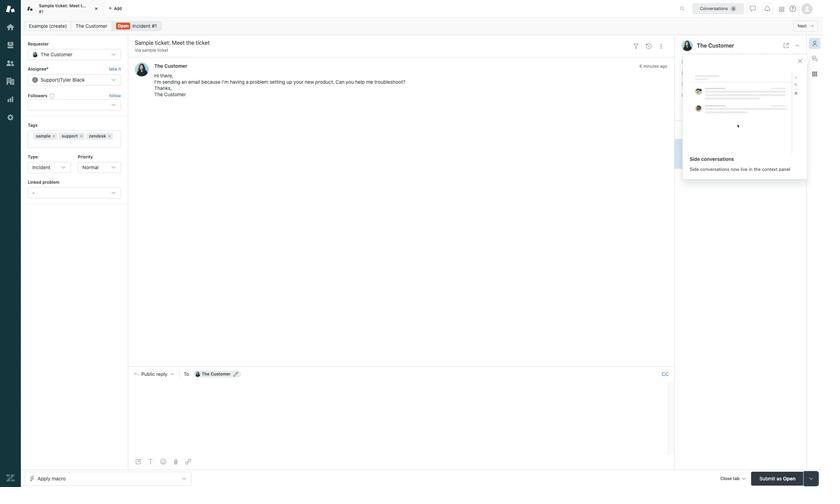 Task type: vqa. For each thing, say whether or not it's contained in the screenshot.
footer
no



Task type: describe. For each thing, give the bounding box(es) containing it.
draft mode image
[[136, 459, 141, 465]]

get help image
[[790, 6, 797, 12]]

remove image
[[107, 134, 112, 138]]

because
[[202, 79, 221, 85]]

apps image
[[813, 71, 818, 77]]

sending
[[163, 79, 180, 85]]

side conversations now live in the context panel
[[690, 166, 791, 172]]

status
[[696, 159, 709, 164]]

example (create) button
[[24, 21, 71, 31]]

customers image
[[6, 59, 15, 68]]

take it button
[[109, 66, 121, 73]]

6 for 6 minutes ago
[[640, 64, 643, 69]]

conversations
[[700, 6, 729, 11]]

6 minutes ago
[[640, 64, 668, 69]]

open inside 6 minutes ago status open
[[710, 159, 721, 164]]

an
[[182, 79, 187, 85]]

local
[[682, 70, 694, 76]]

apply macro
[[38, 476, 66, 482]]

live
[[741, 166, 748, 172]]

customer up there,
[[164, 63, 187, 69]]

take
[[109, 67, 117, 72]]

add attachment image
[[173, 459, 179, 465]]

events image
[[646, 43, 652, 49]]

notes
[[682, 92, 695, 98]]

customer context image
[[813, 41, 818, 46]]

user image
[[682, 40, 693, 51]]

via
[[135, 48, 141, 53]]

customer left edit user icon
[[211, 372, 231, 377]]

assignee* element
[[28, 74, 121, 85]]

filter image
[[634, 43, 639, 49]]

close image
[[93, 5, 100, 12]]

0 vertical spatial 6 minutes ago text field
[[640, 64, 668, 69]]

tab
[[734, 476, 740, 481]]

close tab button
[[718, 472, 749, 487]]

ago for 6 minutes ago
[[661, 64, 668, 69]]

linked
[[28, 180, 41, 185]]

zendesk image
[[6, 474, 15, 483]]

tabs tab list
[[21, 0, 673, 17]]

side conversations
[[690, 156, 735, 162]]

support
[[41, 77, 59, 83]]

macro
[[52, 476, 66, 482]]

priority
[[78, 154, 93, 159]]

side for side conversations now live in the context panel
[[690, 166, 699, 172]]

support
[[62, 133, 78, 139]]

sample
[[39, 3, 54, 8]]

incident #1
[[133, 23, 157, 29]]

the inside secondary element
[[76, 23, 84, 29]]

ticket:
[[55, 3, 68, 8]]

notifications image
[[765, 6, 771, 11]]

a
[[246, 79, 249, 85]]

view more details image
[[784, 43, 790, 48]]

language
[[682, 81, 704, 87]]

submit as open
[[760, 476, 796, 482]]

customer inside requester element
[[51, 52, 72, 58]]

ago for 6 minutes ago status open
[[716, 151, 724, 156]]

new
[[305, 79, 314, 85]]

customer@example.com image
[[195, 372, 201, 377]]

avatar image
[[135, 63, 149, 77]]

you
[[346, 79, 354, 85]]

1 vertical spatial the customer link
[[154, 63, 187, 69]]

the customer right customer@example.com icon
[[202, 372, 231, 377]]

2 horizontal spatial open
[[784, 476, 796, 482]]

button displays agent's chat status as invisible. image
[[751, 6, 756, 11]]

6 minutes ago status open
[[696, 151, 724, 164]]

1 vertical spatial 6 minutes ago text field
[[696, 151, 724, 156]]

15:42
[[723, 70, 736, 76]]

can
[[336, 79, 345, 85]]

black
[[73, 77, 85, 83]]

incident button
[[28, 162, 71, 173]]

take it
[[109, 67, 121, 72]]

there,
[[160, 73, 174, 79]]

admin image
[[6, 113, 15, 122]]

(united
[[732, 81, 749, 87]]

0 horizontal spatial sample
[[36, 133, 51, 139]]

email
[[682, 59, 694, 65]]

organizations image
[[6, 77, 15, 86]]

0 horizontal spatial problem
[[42, 180, 59, 185]]

me
[[366, 79, 373, 85]]

normal
[[82, 164, 99, 170]]

6 for 6 minutes ago status open
[[696, 151, 698, 156]]

reporting image
[[6, 95, 15, 104]]

apply
[[38, 476, 50, 482]]

close tab
[[721, 476, 740, 481]]

(create)
[[49, 23, 67, 29]]

product.
[[315, 79, 335, 85]]

1 vertical spatial the
[[754, 166, 761, 172]]

setting
[[270, 79, 285, 85]]

hi there, i'm sending an email because i'm having a problem setting up your new product. can you help me troubleshoot? thanks, the customer
[[154, 73, 406, 97]]

cc button
[[662, 371, 669, 378]]

to
[[184, 371, 189, 377]]

ticket inside sample ticket: meet the ticket #1
[[89, 3, 100, 8]]

in
[[749, 166, 753, 172]]

local time
[[682, 70, 705, 76]]

customer inside secondary element
[[85, 23, 107, 29]]

requester element
[[28, 49, 121, 60]]

public reply button
[[128, 367, 179, 382]]

it
[[118, 67, 121, 72]]

close image
[[795, 43, 801, 48]]

meet
[[69, 3, 80, 8]]

/
[[59, 77, 60, 83]]

minutes for 6 minutes ago status open
[[700, 151, 715, 156]]

follow
[[109, 93, 121, 98]]

close
[[721, 476, 732, 481]]

secondary element
[[21, 19, 824, 33]]

the customer up there,
[[154, 63, 187, 69]]

assignee*
[[28, 67, 49, 72]]

tab containing sample ticket: meet the ticket
[[21, 0, 104, 17]]

#1 inside secondary element
[[152, 23, 157, 29]]



Task type: locate. For each thing, give the bounding box(es) containing it.
followers element
[[28, 99, 121, 111]]

remove image left support
[[52, 134, 56, 138]]

example (create)
[[29, 23, 67, 29]]

0 vertical spatial conversations
[[702, 156, 735, 162]]

views image
[[6, 41, 15, 50]]

next
[[798, 23, 807, 29]]

1 i'm from the left
[[154, 79, 161, 85]]

problem down incident popup button
[[42, 180, 59, 185]]

submit
[[760, 476, 776, 482]]

zendesk products image
[[780, 7, 785, 12]]

zendesk support image
[[6, 5, 15, 14]]

normal button
[[78, 162, 121, 173]]

format text image
[[148, 459, 154, 465]]

0 horizontal spatial minutes
[[644, 64, 659, 69]]

the customer
[[76, 23, 107, 29], [697, 42, 735, 49], [41, 52, 72, 58], [154, 63, 187, 69], [202, 372, 231, 377]]

0 vertical spatial open
[[118, 23, 129, 29]]

1 horizontal spatial ticket
[[157, 48, 168, 53]]

0 vertical spatial minutes
[[644, 64, 659, 69]]

0 vertical spatial the customer link
[[71, 21, 112, 31]]

1 horizontal spatial incident
[[133, 23, 151, 29]]

incident down type
[[32, 164, 50, 170]]

sample ticket: meet the ticket #1
[[39, 3, 100, 14]]

1 vertical spatial #1
[[152, 23, 157, 29]]

1 horizontal spatial remove image
[[79, 134, 83, 138]]

i'm down "hi"
[[154, 79, 161, 85]]

the down sample ticket: meet the ticket #1 at the top of the page
[[76, 23, 84, 29]]

1 horizontal spatial ago
[[716, 151, 724, 156]]

minutes
[[644, 64, 659, 69], [700, 151, 715, 156]]

ticket right meet
[[89, 3, 100, 8]]

i'm
[[154, 79, 161, 85], [222, 79, 229, 85]]

edit user image
[[234, 372, 238, 377]]

1 vertical spatial problem
[[42, 180, 59, 185]]

linked problem
[[28, 180, 59, 185]]

conversations for side conversations
[[702, 156, 735, 162]]

1 vertical spatial side
[[690, 166, 699, 172]]

followers
[[28, 93, 47, 98]]

remove image for sample
[[52, 134, 56, 138]]

1 horizontal spatial minutes
[[700, 151, 715, 156]]

1 horizontal spatial i'm
[[222, 79, 229, 85]]

remove image for support
[[79, 134, 83, 138]]

incident
[[133, 23, 151, 29], [32, 164, 50, 170]]

customer inside hi there, i'm sending an email because i'm having a problem setting up your new product. can you help me troubleshoot? thanks, the customer
[[164, 92, 186, 97]]

help
[[355, 79, 365, 85]]

remove image right support
[[79, 134, 83, 138]]

the down thanks,
[[154, 92, 163, 97]]

reply
[[156, 372, 168, 377]]

public reply
[[142, 372, 168, 377]]

conversations for side conversations now live in the context panel
[[701, 166, 730, 172]]

info on adding followers image
[[49, 93, 55, 99]]

requester
[[28, 41, 49, 47]]

0 horizontal spatial 6 minutes ago text field
[[640, 64, 668, 69]]

hi
[[154, 73, 159, 79]]

open
[[118, 23, 129, 29], [710, 159, 721, 164], [784, 476, 796, 482]]

0 vertical spatial incident
[[133, 23, 151, 29]]

0 vertical spatial the
[[81, 3, 87, 8]]

the right customer@example.com icon
[[202, 372, 210, 377]]

conversations up the now
[[702, 156, 735, 162]]

hide composer image
[[399, 364, 404, 370]]

panel
[[779, 166, 791, 172]]

zendesk
[[89, 133, 106, 139]]

the customer link up there,
[[154, 63, 187, 69]]

the
[[81, 3, 87, 8], [754, 166, 761, 172]]

conversations button
[[693, 3, 744, 14]]

1 horizontal spatial the customer link
[[154, 63, 187, 69]]

add
[[114, 6, 122, 11]]

displays possible ticket submission types image
[[809, 476, 815, 482]]

now
[[731, 166, 740, 172]]

the right meet
[[81, 3, 87, 8]]

having
[[230, 79, 245, 85]]

6
[[640, 64, 643, 69], [696, 151, 698, 156]]

insert emojis image
[[161, 459, 166, 465]]

incident inside popup button
[[32, 164, 50, 170]]

#1 up via sample ticket
[[152, 23, 157, 29]]

1 horizontal spatial the
[[754, 166, 761, 172]]

customer down sending
[[164, 92, 186, 97]]

as
[[777, 476, 782, 482]]

type
[[28, 154, 38, 159]]

customer up support / tyler black
[[51, 52, 72, 58]]

the customer up fri,
[[697, 42, 735, 49]]

1 horizontal spatial #1
[[152, 23, 157, 29]]

customer up 'email' button
[[709, 42, 735, 49]]

6 minutes ago text field up status
[[696, 151, 724, 156]]

ago up 'side conversations now live in the context panel'
[[716, 151, 724, 156]]

add button
[[104, 0, 126, 17]]

2 i'm from the left
[[222, 79, 229, 85]]

Add user notes text field
[[715, 92, 799, 115]]

side for side conversations
[[690, 156, 700, 162]]

2 remove image from the left
[[79, 134, 83, 138]]

via sample ticket
[[135, 48, 168, 53]]

open inside secondary element
[[118, 23, 129, 29]]

1 vertical spatial 6
[[696, 151, 698, 156]]

fri, 15:42 pst
[[715, 70, 746, 76]]

conversations
[[702, 156, 735, 162], [701, 166, 730, 172]]

thanks,
[[154, 85, 172, 91]]

incident inside secondary element
[[133, 23, 151, 29]]

0 horizontal spatial incident
[[32, 164, 50, 170]]

customer down close image
[[85, 23, 107, 29]]

english (united states)
[[715, 81, 766, 87]]

0 vertical spatial side
[[690, 156, 700, 162]]

the right 'in'
[[754, 166, 761, 172]]

minutes for 6 minutes ago
[[644, 64, 659, 69]]

side down interactions
[[690, 156, 700, 162]]

1 remove image from the left
[[52, 134, 56, 138]]

i'm left having
[[222, 79, 229, 85]]

problem right a in the left of the page
[[250, 79, 269, 85]]

tab
[[21, 0, 104, 17]]

incident for incident
[[32, 164, 50, 170]]

1 vertical spatial ticket
[[157, 48, 168, 53]]

interactions
[[684, 128, 715, 134]]

0 horizontal spatial the
[[81, 3, 87, 8]]

0 horizontal spatial 6
[[640, 64, 643, 69]]

open down add
[[118, 23, 129, 29]]

0 horizontal spatial i'm
[[154, 79, 161, 85]]

sample down tags
[[36, 133, 51, 139]]

open right as
[[784, 476, 796, 482]]

0 vertical spatial sample
[[142, 48, 156, 53]]

6 minutes ago text field
[[640, 64, 668, 69], [696, 151, 724, 156]]

ticket right via
[[157, 48, 168, 53]]

side
[[690, 156, 700, 162], [690, 166, 699, 172]]

1 side from the top
[[690, 156, 700, 162]]

up
[[287, 79, 292, 85]]

1 horizontal spatial open
[[710, 159, 721, 164]]

pst
[[737, 70, 746, 76]]

Subject field
[[134, 39, 629, 47]]

the up "hi"
[[154, 63, 163, 69]]

next button
[[794, 21, 818, 32]]

0 vertical spatial #1
[[39, 9, 44, 14]]

add link (cmd k) image
[[186, 459, 191, 465]]

1 vertical spatial conversations
[[701, 166, 730, 172]]

time
[[695, 70, 705, 76]]

fri,
[[715, 70, 722, 76]]

tags
[[28, 123, 37, 128]]

sample right via
[[142, 48, 156, 53]]

the customer down close image
[[76, 23, 107, 29]]

minutes down events icon
[[644, 64, 659, 69]]

troubleshoot?
[[375, 79, 406, 85]]

conversations down side conversations
[[701, 166, 730, 172]]

0 horizontal spatial remove image
[[52, 134, 56, 138]]

0 vertical spatial 6
[[640, 64, 643, 69]]

the inside sample ticket: meet the ticket #1
[[81, 3, 87, 8]]

1 horizontal spatial 6 minutes ago text field
[[696, 151, 724, 156]]

ago inside 6 minutes ago status open
[[716, 151, 724, 156]]

incident for incident #1
[[133, 23, 151, 29]]

main element
[[0, 0, 21, 487]]

the down requester
[[41, 52, 49, 58]]

1 horizontal spatial problem
[[250, 79, 269, 85]]

customer
[[85, 23, 107, 29], [709, 42, 735, 49], [51, 52, 72, 58], [164, 63, 187, 69], [164, 92, 186, 97], [211, 372, 231, 377]]

the inside requester element
[[41, 52, 49, 58]]

2 side from the top
[[690, 166, 699, 172]]

minutes up status
[[700, 151, 715, 156]]

1 vertical spatial incident
[[32, 164, 50, 170]]

0 horizontal spatial #1
[[39, 9, 44, 14]]

support / tyler black
[[41, 77, 85, 83]]

email
[[188, 79, 200, 85]]

0 vertical spatial ticket
[[89, 3, 100, 8]]

side down status
[[690, 166, 699, 172]]

incident up via
[[133, 23, 151, 29]]

your
[[294, 79, 304, 85]]

follow button
[[109, 93, 121, 99]]

-
[[32, 190, 35, 196]]

0 horizontal spatial ticket
[[89, 3, 100, 8]]

email button
[[675, 56, 807, 67]]

context
[[762, 166, 778, 172]]

cc
[[662, 371, 669, 377]]

the right user image
[[697, 42, 707, 49]]

linked problem element
[[28, 188, 121, 199]]

states)
[[750, 81, 766, 87]]

the customer link
[[71, 21, 112, 31], [154, 63, 187, 69]]

the inside hi there, i'm sending an email because i'm having a problem setting up your new product. can you help me troubleshoot? thanks, the customer
[[154, 92, 163, 97]]

problem inside hi there, i'm sending an email because i'm having a problem setting up your new product. can you help me troubleshoot? thanks, the customer
[[250, 79, 269, 85]]

ticket actions image
[[659, 43, 664, 49]]

tyler
[[60, 77, 71, 83]]

get started image
[[6, 23, 15, 32]]

1 vertical spatial open
[[710, 159, 721, 164]]

#1
[[39, 9, 44, 14], [152, 23, 157, 29]]

1 vertical spatial minutes
[[700, 151, 715, 156]]

0 vertical spatial problem
[[250, 79, 269, 85]]

the customer link inside secondary element
[[71, 21, 112, 31]]

0 horizontal spatial ago
[[661, 64, 668, 69]]

minutes inside 6 minutes ago status open
[[700, 151, 715, 156]]

open right status
[[710, 159, 721, 164]]

ago
[[661, 64, 668, 69], [716, 151, 724, 156]]

2 vertical spatial open
[[784, 476, 796, 482]]

remove image
[[52, 134, 56, 138], [79, 134, 83, 138]]

the customer inside secondary element
[[76, 23, 107, 29]]

example
[[29, 23, 48, 29]]

#1 inside sample ticket: meet the ticket #1
[[39, 9, 44, 14]]

public
[[142, 372, 155, 377]]

0 horizontal spatial open
[[118, 23, 129, 29]]

english
[[715, 81, 731, 87]]

6 inside 6 minutes ago status open
[[696, 151, 698, 156]]

#1 down "sample"
[[39, 9, 44, 14]]

1 horizontal spatial sample
[[142, 48, 156, 53]]

the customer link down close image
[[71, 21, 112, 31]]

1 vertical spatial ago
[[716, 151, 724, 156]]

6 minutes ago text field down events icon
[[640, 64, 668, 69]]

the customer down requester
[[41, 52, 72, 58]]

1 horizontal spatial 6
[[696, 151, 698, 156]]

0 vertical spatial ago
[[661, 64, 668, 69]]

0 horizontal spatial the customer link
[[71, 21, 112, 31]]

1 vertical spatial sample
[[36, 133, 51, 139]]

the customer inside requester element
[[41, 52, 72, 58]]

ago down ticket actions icon
[[661, 64, 668, 69]]



